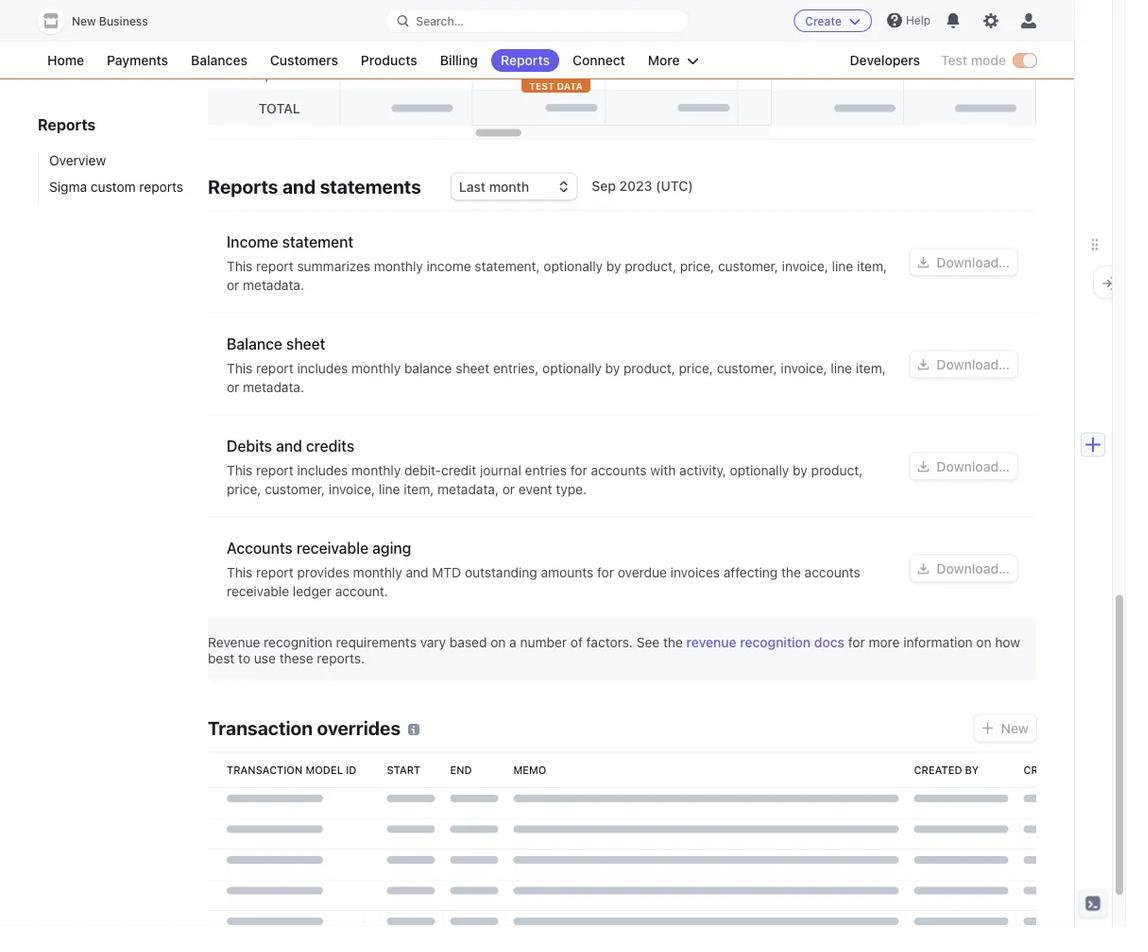 Task type: describe. For each thing, give the bounding box(es) containing it.
sep for sep 2023 (utc)
[[592, 178, 616, 193]]

by inside income statement this report summarizes monthly income statement, optionally by product, price, customer, invoice, line item, or metadata.
[[607, 258, 621, 274]]

summarizes
[[297, 258, 370, 274]]

aug 2023
[[249, 32, 310, 48]]

Search… text field
[[386, 9, 689, 33]]

svg image for income statement
[[918, 257, 929, 268]]

factors.
[[587, 635, 633, 650]]

more button
[[639, 49, 708, 72]]

total
[[259, 100, 300, 116]]

metadata,
[[438, 481, 499, 497]]

number
[[520, 635, 567, 650]]

aug
[[249, 32, 273, 48]]

this inside debits and credits this report includes monthly debit-credit journal entries for accounts with activity, optionally by product, price, customer, invoice, line item, metadata, or event type.
[[227, 462, 253, 478]]

new business button
[[38, 8, 167, 34]]

1 horizontal spatial receivable
[[297, 539, 369, 557]]

business
[[99, 15, 148, 28]]

item, inside balance sheet this report includes monthly balance sheet entries, optionally by product, price, customer, invoice, line item, or metadata.
[[856, 360, 886, 376]]

invoice, inside income statement this report summarizes monthly income statement, optionally by product, price, customer, invoice, line item, or metadata.
[[782, 258, 829, 274]]

payments
[[107, 52, 168, 68]]

download… button for balance sheet
[[911, 351, 1018, 378]]

balance sheet this report includes monthly balance sheet entries, optionally by product, price, customer, invoice, line item, or metadata.
[[227, 335, 886, 395]]

overview
[[49, 153, 106, 168]]

this inside accounts receivable aging this report provides monthly and mtd outstanding amounts for overdue invoices affecting the accounts receivable ledger account.
[[227, 564, 253, 580]]

download… for balance sheet
[[937, 356, 1010, 372]]

revenue
[[687, 635, 737, 650]]

sep 2023
[[250, 66, 310, 82]]

reports link
[[491, 49, 559, 72]]

entries
[[525, 462, 567, 478]]

report inside balance sheet this report includes monthly balance sheet entries, optionally by product, price, customer, invoice, line item, or metadata.
[[256, 360, 294, 376]]

by inside debits and credits this report includes monthly debit-credit journal entries for accounts with activity, optionally by product, price, customer, invoice, line item, metadata, or event type.
[[793, 462, 808, 478]]

metadata. inside balance sheet this report includes monthly balance sheet entries, optionally by product, price, customer, invoice, line item, or metadata.
[[243, 379, 304, 395]]

to
[[238, 650, 251, 666]]

see
[[637, 635, 660, 650]]

customers
[[270, 52, 338, 68]]

product, inside balance sheet this report includes monthly balance sheet entries, optionally by product, price, customer, invoice, line item, or metadata.
[[624, 360, 675, 376]]

svg image for balance sheet
[[918, 359, 929, 370]]

debit-
[[404, 462, 441, 478]]

new for new
[[1001, 720, 1029, 736]]

customer, inside debits and credits this report includes monthly debit-credit journal entries for accounts with activity, optionally by product, price, customer, invoice, line item, metadata, or event type.
[[265, 481, 325, 497]]

credits
[[306, 437, 355, 455]]

download… for income statement
[[937, 254, 1010, 270]]

of
[[571, 635, 583, 650]]

item, inside income statement this report summarizes monthly income statement, optionally by product, price, customer, invoice, line item, or metadata.
[[857, 258, 887, 274]]

download… for accounts receivable aging
[[937, 560, 1010, 576]]

customer, inside balance sheet this report includes monthly balance sheet entries, optionally by product, price, customer, invoice, line item, or metadata.
[[717, 360, 777, 376]]

2023 for sep 2023 (utc)
[[620, 178, 652, 193]]

amounts
[[541, 564, 594, 580]]

reports and statements
[[208, 175, 421, 198]]

product, inside debits and credits this report includes monthly debit-credit journal entries for accounts with activity, optionally by product, price, customer, invoice, line item, metadata, or event type.
[[811, 462, 863, 478]]

income
[[227, 232, 278, 250]]

monthly inside accounts receivable aging this report provides monthly and mtd outstanding amounts for overdue invoices affecting the accounts receivable ledger account.
[[353, 564, 402, 580]]

Search… search field
[[386, 9, 689, 33]]

type.
[[556, 481, 587, 497]]

monthly inside debits and credits this report includes monthly debit-credit journal entries for accounts with activity, optionally by product, price, customer, invoice, line item, metadata, or event type.
[[352, 462, 401, 478]]

2 recognition from the left
[[740, 635, 811, 650]]

or inside debits and credits this report includes monthly debit-credit journal entries for accounts with activity, optionally by product, price, customer, invoice, line item, metadata, or event type.
[[503, 481, 515, 497]]

memo
[[514, 764, 547, 776]]

docs
[[815, 635, 845, 650]]

id
[[346, 764, 357, 776]]

debits and credits this report includes monthly debit-credit journal entries for accounts with activity, optionally by product, price, customer, invoice, line item, metadata, or event type.
[[227, 437, 863, 497]]

for for debits and credits
[[571, 462, 588, 478]]

reports inside reports link
[[501, 52, 550, 68]]

help
[[906, 14, 931, 27]]

mtd
[[432, 564, 461, 580]]

balance
[[404, 360, 452, 376]]

monthly inside income statement this report summarizes monthly income statement, optionally by product, price, customer, invoice, line item, or metadata.
[[374, 258, 423, 274]]

metadata. inside income statement this report summarizes monthly income statement, optionally by product, price, customer, invoice, line item, or metadata.
[[243, 277, 304, 293]]

new business
[[72, 15, 148, 28]]

search…
[[416, 14, 464, 27]]

svg image for debits and credits
[[918, 461, 929, 472]]

transaction model id
[[227, 764, 357, 776]]

accounts inside accounts receivable aging this report provides monthly and mtd outstanding amounts for overdue invoices affecting the accounts receivable ledger account.
[[805, 564, 861, 580]]

more
[[869, 635, 900, 650]]

1 vertical spatial receivable
[[227, 583, 289, 599]]

product, inside income statement this report summarizes monthly income statement, optionally by product, price, customer, invoice, line item, or metadata.
[[625, 258, 677, 274]]

created for created by
[[914, 764, 963, 776]]

a
[[510, 635, 517, 650]]

products link
[[352, 49, 427, 72]]

billing
[[440, 52, 478, 68]]

balances
[[191, 52, 248, 68]]

requirements
[[336, 635, 417, 650]]

the inside accounts receivable aging this report provides monthly and mtd outstanding amounts for overdue invoices affecting the accounts receivable ledger account.
[[782, 564, 801, 580]]

test data
[[529, 80, 583, 91]]

2023 for sep 2023
[[277, 66, 310, 82]]

price, inside income statement this report summarizes monthly income statement, optionally by product, price, customer, invoice, line item, or metadata.
[[680, 258, 715, 274]]

with
[[651, 462, 676, 478]]

1 recognition from the left
[[264, 635, 333, 650]]

optionally inside debits and credits this report includes monthly debit-credit journal entries for accounts with activity, optionally by product, price, customer, invoice, line item, metadata, or event type.
[[730, 462, 790, 478]]

1 horizontal spatial sheet
[[456, 360, 490, 376]]

reports.
[[317, 650, 365, 666]]

overrides
[[317, 717, 401, 739]]

vary
[[420, 635, 446, 650]]

affecting
[[724, 564, 778, 580]]

download… button for debits and credits
[[911, 453, 1018, 480]]

connect
[[573, 52, 626, 68]]

model
[[306, 764, 343, 776]]

sigma custom reports link
[[38, 178, 189, 197]]

use
[[254, 650, 276, 666]]

line inside debits and credits this report includes monthly debit-credit journal entries for accounts with activity, optionally by product, price, customer, invoice, line item, metadata, or event type.
[[379, 481, 400, 497]]

aging
[[373, 539, 412, 557]]

connect link
[[563, 49, 635, 72]]

developers
[[850, 52, 921, 68]]

products
[[361, 52, 417, 68]]

1 vertical spatial reports
[[38, 116, 96, 134]]

sep for sep 2023
[[250, 66, 273, 82]]

price, inside balance sheet this report includes monthly balance sheet entries, optionally by product, price, customer, invoice, line item, or metadata.
[[679, 360, 713, 376]]

0 horizontal spatial the
[[663, 635, 683, 650]]

sigma
[[49, 179, 87, 195]]

create
[[805, 14, 842, 27]]

1 on from the left
[[491, 635, 506, 650]]

custom
[[91, 179, 136, 195]]

download… for debits and credits
[[937, 458, 1010, 474]]

sep 2023 (utc)
[[592, 178, 693, 193]]

provides
[[297, 564, 350, 580]]



Task type: locate. For each thing, give the bounding box(es) containing it.
mode
[[971, 52, 1007, 68]]

event
[[519, 481, 552, 497]]

1 vertical spatial customer,
[[717, 360, 777, 376]]

1 horizontal spatial sep
[[592, 178, 616, 193]]

price,
[[680, 258, 715, 274], [679, 360, 713, 376], [227, 481, 261, 497]]

0 vertical spatial sep
[[250, 66, 273, 82]]

metadata.
[[243, 277, 304, 293], [243, 379, 304, 395]]

1 vertical spatial svg image
[[918, 563, 929, 574]]

income
[[427, 258, 471, 274]]

monthly inside balance sheet this report includes monthly balance sheet entries, optionally by product, price, customer, invoice, line item, or metadata.
[[352, 360, 401, 376]]

monthly left balance
[[352, 360, 401, 376]]

1 vertical spatial line
[[831, 360, 852, 376]]

0 vertical spatial reports
[[501, 52, 550, 68]]

1 svg image from the top
[[918, 359, 929, 370]]

monthly
[[374, 258, 423, 274], [352, 360, 401, 376], [352, 462, 401, 478], [353, 564, 402, 580]]

2 vertical spatial customer,
[[265, 481, 325, 497]]

reports
[[501, 52, 550, 68], [38, 116, 96, 134], [208, 175, 278, 198]]

2 vertical spatial svg image
[[983, 723, 994, 734]]

this down balance
[[227, 360, 253, 376]]

1 vertical spatial includes
[[297, 462, 348, 478]]

sep left (utc)
[[592, 178, 616, 193]]

0 vertical spatial optionally
[[544, 258, 603, 274]]

account.
[[335, 583, 388, 599]]

0 vertical spatial or
[[227, 277, 239, 293]]

test mode
[[941, 52, 1007, 68]]

new for new business
[[72, 15, 96, 28]]

on inside for more information on how best to use these reports.
[[977, 635, 992, 650]]

created by
[[914, 764, 979, 776]]

0 vertical spatial 2023
[[277, 32, 310, 48]]

recognition
[[264, 635, 333, 650], [740, 635, 811, 650]]

end
[[450, 764, 472, 776]]

income statement this report summarizes monthly income statement, optionally by product, price, customer, invoice, line item, or metadata.
[[227, 232, 887, 293]]

2 download… button from the top
[[911, 351, 1018, 378]]

1 this from the top
[[227, 258, 253, 274]]

receivable up provides
[[297, 539, 369, 557]]

svg image for accounts receivable aging
[[918, 563, 929, 574]]

and right debits at top left
[[276, 437, 302, 455]]

line inside income statement this report summarizes monthly income statement, optionally by product, price, customer, invoice, line item, or metadata.
[[832, 258, 854, 274]]

new down how
[[1001, 720, 1029, 736]]

0 horizontal spatial receivable
[[227, 583, 289, 599]]

the right the affecting
[[782, 564, 801, 580]]

for inside accounts receivable aging this report provides monthly and mtd outstanding amounts for overdue invoices affecting the accounts receivable ledger account.
[[597, 564, 614, 580]]

report down accounts at the bottom left
[[256, 564, 294, 580]]

reports
[[139, 179, 183, 195]]

recognition down ledger
[[264, 635, 333, 650]]

2 vertical spatial or
[[503, 481, 515, 497]]

price, inside debits and credits this report includes monthly debit-credit journal entries for accounts with activity, optionally by product, price, customer, invoice, line item, metadata, or event type.
[[227, 481, 261, 497]]

this down income
[[227, 258, 253, 274]]

created for created
[[1024, 764, 1072, 776]]

4 download… button from the top
[[911, 555, 1018, 582]]

this inside income statement this report summarizes monthly income statement, optionally by product, price, customer, invoice, line item, or metadata.
[[227, 258, 253, 274]]

overview link
[[38, 151, 189, 170]]

0 vertical spatial new
[[72, 15, 96, 28]]

transaction
[[208, 717, 313, 739], [227, 764, 303, 776]]

and for reports
[[282, 175, 316, 198]]

invoice, inside debits and credits this report includes monthly debit-credit journal entries for accounts with activity, optionally by product, price, customer, invoice, line item, metadata, or event type.
[[329, 481, 375, 497]]

payments link
[[97, 49, 178, 72]]

for for accounts receivable aging
[[597, 564, 614, 580]]

1 metadata. from the top
[[243, 277, 304, 293]]

this inside balance sheet this report includes monthly balance sheet entries, optionally by product, price, customer, invoice, line item, or metadata.
[[227, 360, 253, 376]]

4 download… from the top
[[937, 560, 1010, 576]]

includes inside balance sheet this report includes monthly balance sheet entries, optionally by product, price, customer, invoice, line item, or metadata.
[[297, 360, 348, 376]]

1 horizontal spatial the
[[782, 564, 801, 580]]

customer, inside income statement this report summarizes monthly income statement, optionally by product, price, customer, invoice, line item, or metadata.
[[718, 258, 779, 274]]

balance
[[227, 335, 283, 353]]

0 vertical spatial product,
[[625, 258, 677, 274]]

1 vertical spatial sheet
[[456, 360, 490, 376]]

monthly up "account."
[[353, 564, 402, 580]]

1 vertical spatial optionally
[[543, 360, 602, 376]]

2 vertical spatial optionally
[[730, 462, 790, 478]]

1 horizontal spatial on
[[977, 635, 992, 650]]

billing link
[[431, 49, 488, 72]]

2 vertical spatial line
[[379, 481, 400, 497]]

0 horizontal spatial accounts
[[591, 462, 647, 478]]

line
[[832, 258, 854, 274], [831, 360, 852, 376], [379, 481, 400, 497]]

1 vertical spatial metadata.
[[243, 379, 304, 395]]

accounts
[[227, 539, 293, 557]]

reports up test
[[501, 52, 550, 68]]

new left business
[[72, 15, 96, 28]]

this down debits at top left
[[227, 462, 253, 478]]

and up statement
[[282, 175, 316, 198]]

sep down aug
[[250, 66, 273, 82]]

activity,
[[680, 462, 727, 478]]

2 vertical spatial for
[[848, 635, 865, 650]]

optionally inside balance sheet this report includes monthly balance sheet entries, optionally by product, price, customer, invoice, line item, or metadata.
[[543, 360, 602, 376]]

the right see
[[663, 635, 683, 650]]

statement,
[[475, 258, 540, 274]]

and
[[282, 175, 316, 198], [276, 437, 302, 455], [406, 564, 429, 580]]

1 vertical spatial invoice,
[[781, 360, 828, 376]]

balances link
[[182, 49, 257, 72]]

accounts
[[591, 462, 647, 478], [805, 564, 861, 580]]

notifications image
[[946, 13, 961, 28]]

and left mtd
[[406, 564, 429, 580]]

sheet left entries,
[[456, 360, 490, 376]]

svg image
[[918, 257, 929, 268], [918, 563, 929, 574], [983, 723, 994, 734]]

1 includes from the top
[[297, 360, 348, 376]]

1 vertical spatial the
[[663, 635, 683, 650]]

sigma custom reports
[[49, 179, 183, 195]]

1 vertical spatial for
[[597, 564, 614, 580]]

2023 down aug 2023
[[277, 66, 310, 82]]

this down accounts at the bottom left
[[227, 564, 253, 580]]

0 vertical spatial for
[[571, 462, 588, 478]]

1 vertical spatial accounts
[[805, 564, 861, 580]]

1 vertical spatial sep
[[592, 178, 616, 193]]

2 vertical spatial product,
[[811, 462, 863, 478]]

test
[[941, 52, 968, 68]]

recognition left docs
[[740, 635, 811, 650]]

2 vertical spatial item,
[[404, 481, 434, 497]]

reports up income
[[208, 175, 278, 198]]

new button
[[975, 715, 1037, 741]]

2023 up the customers
[[277, 32, 310, 48]]

0 horizontal spatial reports
[[38, 116, 96, 134]]

test
[[529, 80, 555, 91]]

line inside balance sheet this report includes monthly balance sheet entries, optionally by product, price, customer, invoice, line item, or metadata.
[[831, 360, 852, 376]]

receivable down accounts at the bottom left
[[227, 583, 289, 599]]

4 report from the top
[[256, 564, 294, 580]]

1 horizontal spatial for
[[597, 564, 614, 580]]

new
[[72, 15, 96, 28], [1001, 720, 1029, 736]]

1 vertical spatial transaction
[[227, 764, 303, 776]]

for left 'overdue'
[[597, 564, 614, 580]]

product,
[[625, 258, 677, 274], [624, 360, 675, 376], [811, 462, 863, 478]]

revenue
[[208, 635, 260, 650]]

0 vertical spatial line
[[832, 258, 854, 274]]

svg image inside new button
[[983, 723, 994, 734]]

0 vertical spatial includes
[[297, 360, 348, 376]]

includes down 'credits' on the top of page
[[297, 462, 348, 478]]

1 download… button from the top
[[911, 249, 1018, 275]]

by inside balance sheet this report includes monthly balance sheet entries, optionally by product, price, customer, invoice, line item, or metadata.
[[605, 360, 620, 376]]

3 this from the top
[[227, 462, 253, 478]]

or inside balance sheet this report includes monthly balance sheet entries, optionally by product, price, customer, invoice, line item, or metadata.
[[227, 379, 239, 395]]

transaction down transaction overrides
[[227, 764, 303, 776]]

1 created from the left
[[914, 764, 963, 776]]

revenue recognition requirements vary based on a number of factors. see the revenue recognition docs
[[208, 635, 845, 650]]

report inside income statement this report summarizes monthly income statement, optionally by product, price, customer, invoice, line item, or metadata.
[[256, 258, 294, 274]]

journal
[[480, 462, 522, 478]]

1 vertical spatial product,
[[624, 360, 675, 376]]

or down balance
[[227, 379, 239, 395]]

report inside accounts receivable aging this report provides monthly and mtd outstanding amounts for overdue invoices affecting the accounts receivable ledger account.
[[256, 564, 294, 580]]

for more information on how best to use these reports.
[[208, 635, 1021, 666]]

sheet right balance
[[286, 335, 326, 353]]

invoice, inside balance sheet this report includes monthly balance sheet entries, optionally by product, price, customer, invoice, line item, or metadata.
[[781, 360, 828, 376]]

report down debits at top left
[[256, 462, 294, 478]]

information
[[904, 635, 973, 650]]

for right docs
[[848, 635, 865, 650]]

report
[[256, 258, 294, 274], [256, 360, 294, 376], [256, 462, 294, 478], [256, 564, 294, 580]]

metadata. down balance
[[243, 379, 304, 395]]

1 vertical spatial new
[[1001, 720, 1029, 736]]

1 horizontal spatial reports
[[208, 175, 278, 198]]

2 vertical spatial reports
[[208, 175, 278, 198]]

0 vertical spatial item,
[[857, 258, 887, 274]]

4 this from the top
[[227, 564, 253, 580]]

accounts inside debits and credits this report includes monthly debit-credit journal entries for accounts with activity, optionally by product, price, customer, invoice, line item, metadata, or event type.
[[591, 462, 647, 478]]

2 download… from the top
[[937, 356, 1010, 372]]

2 vertical spatial price,
[[227, 481, 261, 497]]

0 vertical spatial price,
[[680, 258, 715, 274]]

and inside debits and credits this report includes monthly debit-credit journal entries for accounts with activity, optionally by product, price, customer, invoice, line item, metadata, or event type.
[[276, 437, 302, 455]]

and inside accounts receivable aging this report provides monthly and mtd outstanding amounts for overdue invoices affecting the accounts receivable ledger account.
[[406, 564, 429, 580]]

1 vertical spatial 2023
[[277, 66, 310, 82]]

0 vertical spatial the
[[782, 564, 801, 580]]

0 vertical spatial sheet
[[286, 335, 326, 353]]

1 vertical spatial svg image
[[918, 461, 929, 472]]

1 vertical spatial price,
[[679, 360, 713, 376]]

2 vertical spatial invoice,
[[329, 481, 375, 497]]

sep
[[250, 66, 273, 82], [592, 178, 616, 193]]

2 horizontal spatial reports
[[501, 52, 550, 68]]

on left "a" on the bottom
[[491, 635, 506, 650]]

create button
[[794, 9, 872, 32]]

statement
[[282, 232, 354, 250]]

reports up overview
[[38, 116, 96, 134]]

0 vertical spatial metadata.
[[243, 277, 304, 293]]

for
[[571, 462, 588, 478], [597, 564, 614, 580], [848, 635, 865, 650]]

or down income
[[227, 277, 239, 293]]

or down journal
[[503, 481, 515, 497]]

1 horizontal spatial accounts
[[805, 564, 861, 580]]

data
[[557, 80, 583, 91]]

1 vertical spatial or
[[227, 379, 239, 395]]

1 vertical spatial and
[[276, 437, 302, 455]]

accounts up docs
[[805, 564, 861, 580]]

2023
[[277, 32, 310, 48], [277, 66, 310, 82], [620, 178, 652, 193]]

item, inside debits and credits this report includes monthly debit-credit journal entries for accounts with activity, optionally by product, price, customer, invoice, line item, metadata, or event type.
[[404, 481, 434, 497]]

0 vertical spatial transaction
[[208, 717, 313, 739]]

2 metadata. from the top
[[243, 379, 304, 395]]

includes up 'credits' on the top of page
[[297, 360, 348, 376]]

svg image for transaction overrides
[[983, 723, 994, 734]]

and for debits
[[276, 437, 302, 455]]

2023 left (utc)
[[620, 178, 652, 193]]

2 vertical spatial and
[[406, 564, 429, 580]]

download… button for income statement
[[911, 249, 1018, 275]]

0 horizontal spatial sep
[[250, 66, 273, 82]]

transaction up transaction model id
[[208, 717, 313, 739]]

0 horizontal spatial recognition
[[264, 635, 333, 650]]

2023 for aug 2023
[[277, 32, 310, 48]]

0 vertical spatial and
[[282, 175, 316, 198]]

revenue recognition docs link
[[687, 635, 845, 650]]

more
[[648, 52, 680, 68]]

entries,
[[493, 360, 539, 376]]

transaction for transaction model id
[[227, 764, 303, 776]]

0 vertical spatial svg image
[[918, 359, 929, 370]]

optionally right entries,
[[543, 360, 602, 376]]

these
[[279, 650, 313, 666]]

svg image
[[918, 359, 929, 370], [918, 461, 929, 472]]

0 vertical spatial receivable
[[297, 539, 369, 557]]

outstanding
[[465, 564, 537, 580]]

1 report from the top
[[256, 258, 294, 274]]

download…
[[937, 254, 1010, 270], [937, 356, 1010, 372], [937, 458, 1010, 474], [937, 560, 1010, 576]]

0 vertical spatial invoice,
[[782, 258, 829, 274]]

(utc)
[[656, 178, 693, 193]]

includes inside debits and credits this report includes monthly debit-credit journal entries for accounts with activity, optionally by product, price, customer, invoice, line item, metadata, or event type.
[[297, 462, 348, 478]]

best
[[208, 650, 235, 666]]

2 horizontal spatial for
[[848, 635, 865, 650]]

the
[[782, 564, 801, 580], [663, 635, 683, 650]]

3 report from the top
[[256, 462, 294, 478]]

transaction overrides
[[208, 717, 401, 739]]

accounts left with
[[591, 462, 647, 478]]

customers link
[[261, 49, 348, 72]]

2 vertical spatial 2023
[[620, 178, 652, 193]]

0 horizontal spatial created
[[914, 764, 963, 776]]

0 vertical spatial accounts
[[591, 462, 647, 478]]

debits
[[227, 437, 272, 455]]

report inside debits and credits this report includes monthly debit-credit journal entries for accounts with activity, optionally by product, price, customer, invoice, line item, metadata, or event type.
[[256, 462, 294, 478]]

for up type.
[[571, 462, 588, 478]]

home
[[47, 52, 84, 68]]

statements
[[320, 175, 421, 198]]

how
[[995, 635, 1021, 650]]

2 this from the top
[[227, 360, 253, 376]]

or inside income statement this report summarizes monthly income statement, optionally by product, price, customer, invoice, line item, or metadata.
[[227, 277, 239, 293]]

2 includes from the top
[[297, 462, 348, 478]]

invoice,
[[782, 258, 829, 274], [781, 360, 828, 376], [329, 481, 375, 497]]

developers link
[[841, 49, 930, 72]]

based
[[450, 635, 487, 650]]

sheet
[[286, 335, 326, 353], [456, 360, 490, 376]]

1 horizontal spatial created
[[1024, 764, 1072, 776]]

credit
[[441, 462, 477, 478]]

2 report from the top
[[256, 360, 294, 376]]

3 download… button from the top
[[911, 453, 1018, 480]]

1 download… from the top
[[937, 254, 1010, 270]]

report down income
[[256, 258, 294, 274]]

0 horizontal spatial sheet
[[286, 335, 326, 353]]

0 vertical spatial svg image
[[918, 257, 929, 268]]

0 horizontal spatial new
[[72, 15, 96, 28]]

monthly left debit-
[[352, 462, 401, 478]]

created
[[914, 764, 963, 776], [1024, 764, 1072, 776]]

on left how
[[977, 635, 992, 650]]

report down balance
[[256, 360, 294, 376]]

1 horizontal spatial new
[[1001, 720, 1029, 736]]

monthly left income
[[374, 258, 423, 274]]

optionally right statement, on the top
[[544, 258, 603, 274]]

download… button for accounts receivable aging
[[911, 555, 1018, 582]]

invoices
[[671, 564, 720, 580]]

3 download… from the top
[[937, 458, 1010, 474]]

metadata. down income
[[243, 277, 304, 293]]

optionally inside income statement this report summarizes monthly income statement, optionally by product, price, customer, invoice, line item, or metadata.
[[544, 258, 603, 274]]

0 horizontal spatial on
[[491, 635, 506, 650]]

by
[[607, 258, 621, 274], [605, 360, 620, 376], [793, 462, 808, 478], [965, 764, 979, 776]]

1 vertical spatial item,
[[856, 360, 886, 376]]

2 svg image from the top
[[918, 461, 929, 472]]

for inside debits and credits this report includes monthly debit-credit journal entries for accounts with activity, optionally by product, price, customer, invoice, line item, metadata, or event type.
[[571, 462, 588, 478]]

transaction for transaction overrides
[[208, 717, 313, 739]]

2 created from the left
[[1024, 764, 1072, 776]]

1 horizontal spatial recognition
[[740, 635, 811, 650]]

for inside for more information on how best to use these reports.
[[848, 635, 865, 650]]

2 on from the left
[[977, 635, 992, 650]]

help button
[[880, 5, 938, 35]]

optionally right activity,
[[730, 462, 790, 478]]

0 horizontal spatial for
[[571, 462, 588, 478]]

0 vertical spatial customer,
[[718, 258, 779, 274]]



Task type: vqa. For each thing, say whether or not it's contained in the screenshot.


